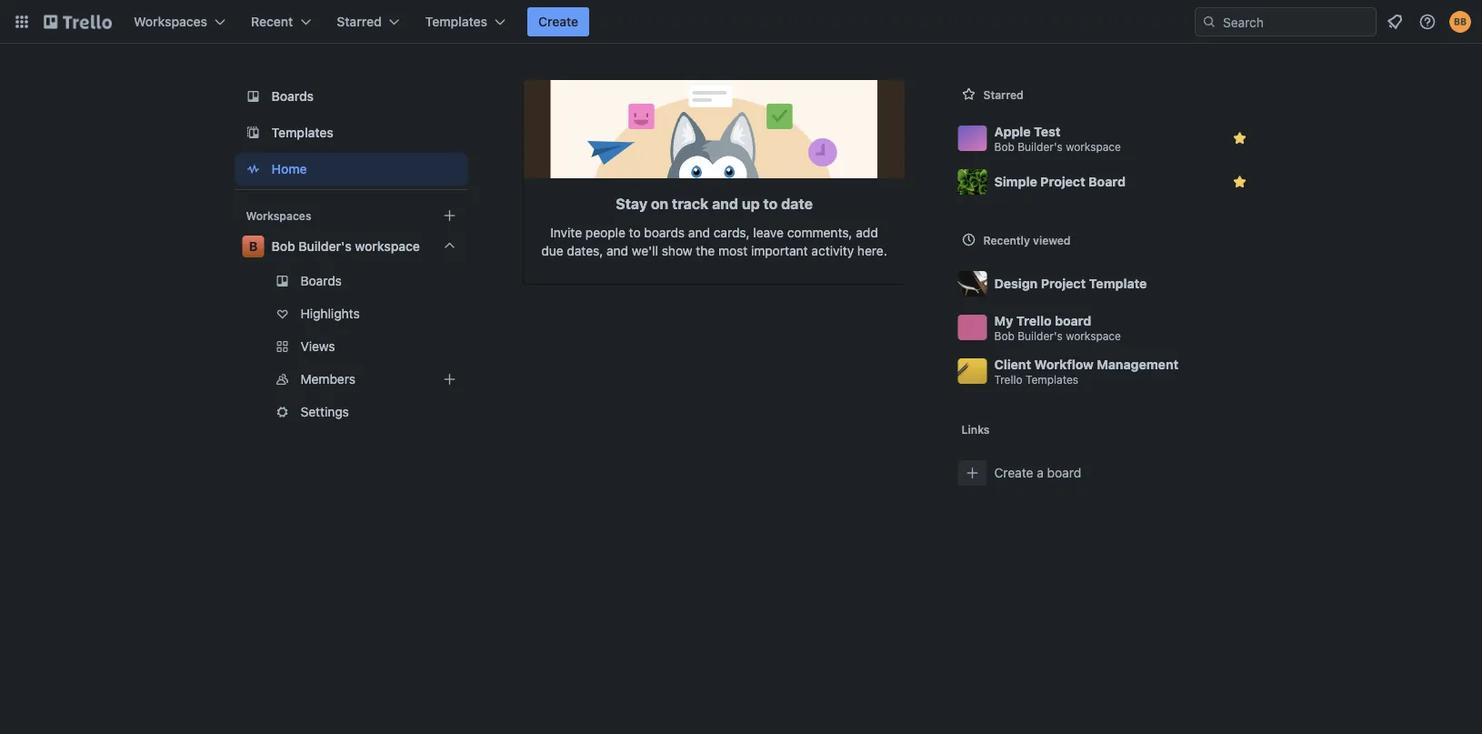 Task type: locate. For each thing, give the bounding box(es) containing it.
1 horizontal spatial templates
[[425, 14, 488, 29]]

and up the at the top of page
[[689, 225, 710, 240]]

board
[[1089, 174, 1126, 189]]

apple
[[995, 124, 1031, 139]]

0 vertical spatial workspaces
[[134, 14, 207, 29]]

bob down apple
[[995, 141, 1015, 153]]

0 vertical spatial starred
[[337, 14, 382, 29]]

create button
[[528, 7, 590, 36]]

to
[[764, 195, 778, 212], [629, 225, 641, 240]]

1 vertical spatial workspaces
[[246, 209, 312, 222]]

and down people
[[607, 243, 629, 258]]

1 vertical spatial to
[[629, 225, 641, 240]]

templates down workflow
[[1026, 373, 1079, 386]]

bob down my
[[995, 330, 1015, 343]]

to right up
[[764, 195, 778, 212]]

trello inside my trello board bob builder's workspace
[[1017, 313, 1052, 328]]

project inside 'link'
[[1041, 174, 1086, 189]]

1 vertical spatial board
[[1048, 465, 1082, 480]]

click to unstar apple test. it will be removed from your starred list. image
[[1231, 129, 1250, 147]]

workspace
[[1066, 141, 1122, 153], [355, 239, 420, 254], [1066, 330, 1122, 343]]

templates link
[[235, 116, 468, 149]]

starred right the recent popup button
[[337, 14, 382, 29]]

workspaces inside workspaces popup button
[[134, 14, 207, 29]]

design
[[995, 276, 1038, 291]]

bob right b
[[272, 239, 295, 254]]

on
[[651, 195, 669, 212]]

invite people to boards and cards, leave comments, add due dates, and we'll show the most important activity here.
[[542, 225, 888, 258]]

0 horizontal spatial to
[[629, 225, 641, 240]]

click to unstar simple project board. it will be removed from your starred list. image
[[1231, 173, 1250, 191]]

0 vertical spatial project
[[1041, 174, 1086, 189]]

bob inside apple test bob builder's workspace
[[995, 141, 1015, 153]]

starred
[[337, 14, 382, 29], [984, 88, 1024, 101]]

0 horizontal spatial starred
[[337, 14, 382, 29]]

boards
[[272, 89, 314, 104], [301, 273, 342, 288]]

comments,
[[788, 225, 853, 240]]

workspaces
[[134, 14, 207, 29], [246, 209, 312, 222]]

2 vertical spatial bob
[[995, 330, 1015, 343]]

Search field
[[1217, 8, 1376, 35]]

1 vertical spatial boards
[[301, 273, 342, 288]]

boards link for templates
[[235, 80, 468, 113]]

design project template link
[[951, 262, 1262, 306]]

primary element
[[0, 0, 1483, 44]]

project
[[1041, 174, 1086, 189], [1041, 276, 1086, 291]]

starred inside dropdown button
[[337, 14, 382, 29]]

2 vertical spatial and
[[607, 243, 629, 258]]

and
[[712, 195, 739, 212], [689, 225, 710, 240], [607, 243, 629, 258]]

templates
[[425, 14, 488, 29], [272, 125, 334, 140], [1026, 373, 1079, 386]]

0 notifications image
[[1385, 11, 1407, 33]]

create for create a board
[[995, 465, 1034, 480]]

boards link
[[235, 80, 468, 113], [235, 267, 468, 296]]

bob
[[995, 141, 1015, 153], [272, 239, 295, 254], [995, 330, 1015, 343]]

0 vertical spatial bob
[[995, 141, 1015, 153]]

0 vertical spatial and
[[712, 195, 739, 212]]

create a board
[[995, 465, 1082, 480]]

2 vertical spatial workspace
[[1066, 330, 1122, 343]]

to up 'we'll'
[[629, 225, 641, 240]]

templates inside dropdown button
[[425, 14, 488, 29]]

board
[[1055, 313, 1092, 328], [1048, 465, 1082, 480]]

trello right my
[[1017, 313, 1052, 328]]

0 vertical spatial boards
[[272, 89, 314, 104]]

1 vertical spatial trello
[[995, 373, 1023, 386]]

client workflow management trello templates
[[995, 357, 1179, 386]]

0 vertical spatial create
[[539, 14, 579, 29]]

test
[[1035, 124, 1061, 139]]

settings link
[[235, 398, 468, 427]]

boards link up highlights link
[[235, 267, 468, 296]]

board down design project template
[[1055, 313, 1092, 328]]

2 boards link from the top
[[235, 267, 468, 296]]

builder's inside apple test bob builder's workspace
[[1018, 141, 1063, 153]]

viewed
[[1034, 234, 1071, 247]]

builder's up workflow
[[1018, 330, 1063, 343]]

project down apple test bob builder's workspace
[[1041, 174, 1086, 189]]

the
[[696, 243, 715, 258]]

builder's
[[1018, 141, 1063, 153], [299, 239, 352, 254], [1018, 330, 1063, 343]]

boards right board image
[[272, 89, 314, 104]]

board for a
[[1048, 465, 1082, 480]]

settings
[[301, 404, 349, 419]]

boards up highlights
[[301, 273, 342, 288]]

bob builder (bobbuilder40) image
[[1450, 11, 1472, 33]]

1 vertical spatial templates
[[272, 125, 334, 140]]

create inside button
[[995, 465, 1034, 480]]

b
[[249, 239, 258, 254]]

starred up apple
[[984, 88, 1024, 101]]

track
[[672, 195, 709, 212]]

0 vertical spatial boards link
[[235, 80, 468, 113]]

1 horizontal spatial and
[[689, 225, 710, 240]]

1 vertical spatial boards link
[[235, 267, 468, 296]]

0 horizontal spatial and
[[607, 243, 629, 258]]

boards
[[644, 225, 685, 240]]

workspace up highlights link
[[355, 239, 420, 254]]

board inside my trello board bob builder's workspace
[[1055, 313, 1092, 328]]

create
[[539, 14, 579, 29], [995, 465, 1034, 480]]

workspaces button
[[123, 7, 237, 36]]

0 vertical spatial trello
[[1017, 313, 1052, 328]]

show
[[662, 243, 693, 258]]

and left up
[[712, 195, 739, 212]]

builder's down test
[[1018, 141, 1063, 153]]

2 horizontal spatial templates
[[1026, 373, 1079, 386]]

add image
[[439, 368, 461, 390]]

0 horizontal spatial workspaces
[[134, 14, 207, 29]]

1 horizontal spatial to
[[764, 195, 778, 212]]

recent
[[251, 14, 293, 29]]

boards link up the templates link
[[235, 80, 468, 113]]

workspace up simple project board 'link'
[[1066, 141, 1122, 153]]

design project template
[[995, 276, 1148, 291]]

templates right starred dropdown button
[[425, 14, 488, 29]]

most
[[719, 243, 748, 258]]

1 vertical spatial create
[[995, 465, 1034, 480]]

search image
[[1203, 15, 1217, 29]]

home
[[272, 161, 307, 176]]

2 vertical spatial builder's
[[1018, 330, 1063, 343]]

workspace up client workflow management trello templates
[[1066, 330, 1122, 343]]

project up my trello board bob builder's workspace
[[1041, 276, 1086, 291]]

trello down the client
[[995, 373, 1023, 386]]

recently
[[984, 234, 1031, 247]]

0 vertical spatial builder's
[[1018, 141, 1063, 153]]

board inside button
[[1048, 465, 1082, 480]]

board right a
[[1048, 465, 1082, 480]]

2 project from the top
[[1041, 276, 1086, 291]]

1 horizontal spatial create
[[995, 465, 1034, 480]]

invite
[[551, 225, 582, 240]]

0 vertical spatial templates
[[425, 14, 488, 29]]

project for simple
[[1041, 174, 1086, 189]]

templates up home
[[272, 125, 334, 140]]

1 vertical spatial workspace
[[355, 239, 420, 254]]

builder's up highlights
[[299, 239, 352, 254]]

a
[[1037, 465, 1044, 480]]

2 vertical spatial templates
[[1026, 373, 1079, 386]]

trello
[[1017, 313, 1052, 328], [995, 373, 1023, 386]]

members link
[[235, 365, 468, 394]]

create inside 'button'
[[539, 14, 579, 29]]

1 vertical spatial bob
[[272, 239, 295, 254]]

board image
[[242, 86, 264, 107]]

1 project from the top
[[1041, 174, 1086, 189]]

0 horizontal spatial create
[[539, 14, 579, 29]]

recent button
[[240, 7, 322, 36]]

1 horizontal spatial starred
[[984, 88, 1024, 101]]

0 vertical spatial workspace
[[1066, 141, 1122, 153]]

2 horizontal spatial and
[[712, 195, 739, 212]]

1 vertical spatial project
[[1041, 276, 1086, 291]]

1 boards link from the top
[[235, 80, 468, 113]]

bob builder's workspace
[[272, 239, 420, 254]]

0 vertical spatial board
[[1055, 313, 1092, 328]]

here.
[[858, 243, 888, 258]]

1 horizontal spatial workspaces
[[246, 209, 312, 222]]



Task type: describe. For each thing, give the bounding box(es) containing it.
boards for templates
[[272, 89, 314, 104]]

workflow
[[1035, 357, 1094, 372]]

activity
[[812, 243, 854, 258]]

workspace inside apple test bob builder's workspace
[[1066, 141, 1122, 153]]

to inside invite people to boards and cards, leave comments, add due dates, and we'll show the most important activity here.
[[629, 225, 641, 240]]

template board image
[[242, 122, 264, 144]]

dates,
[[567, 243, 603, 258]]

stay on track and up to date
[[616, 195, 813, 212]]

recently viewed
[[984, 234, 1071, 247]]

apple test bob builder's workspace
[[995, 124, 1122, 153]]

workspace inside my trello board bob builder's workspace
[[1066, 330, 1122, 343]]

cards,
[[714, 225, 750, 240]]

1 vertical spatial and
[[689, 225, 710, 240]]

starred button
[[326, 7, 411, 36]]

up
[[742, 195, 760, 212]]

boards for highlights
[[301, 273, 342, 288]]

trello inside client workflow management trello templates
[[995, 373, 1023, 386]]

important
[[751, 243, 808, 258]]

my trello board bob builder's workspace
[[995, 313, 1122, 343]]

due
[[542, 243, 564, 258]]

client
[[995, 357, 1032, 372]]

my
[[995, 313, 1014, 328]]

builder's inside my trello board bob builder's workspace
[[1018, 330, 1063, 343]]

bob inside my trello board bob builder's workspace
[[995, 330, 1015, 343]]

back to home image
[[44, 7, 112, 36]]

members
[[301, 372, 356, 387]]

people
[[586, 225, 626, 240]]

templates inside client workflow management trello templates
[[1026, 373, 1079, 386]]

simple
[[995, 174, 1038, 189]]

home image
[[242, 158, 264, 180]]

create a workspace image
[[439, 205, 461, 227]]

highlights
[[301, 306, 360, 321]]

simple project board
[[995, 174, 1126, 189]]

0 horizontal spatial templates
[[272, 125, 334, 140]]

boards link for highlights
[[235, 267, 468, 296]]

template
[[1090, 276, 1148, 291]]

home link
[[235, 153, 468, 186]]

highlights link
[[235, 299, 468, 328]]

stay
[[616, 195, 648, 212]]

views
[[301, 339, 335, 354]]

date
[[782, 195, 813, 212]]

project for design
[[1041, 276, 1086, 291]]

templates button
[[415, 7, 517, 36]]

links
[[962, 423, 990, 436]]

open information menu image
[[1419, 13, 1437, 31]]

views link
[[235, 332, 468, 361]]

create for create
[[539, 14, 579, 29]]

add
[[856, 225, 879, 240]]

0 vertical spatial to
[[764, 195, 778, 212]]

1 vertical spatial builder's
[[299, 239, 352, 254]]

1 vertical spatial starred
[[984, 88, 1024, 101]]

leave
[[754, 225, 784, 240]]

we'll
[[632, 243, 659, 258]]

simple project board link
[[951, 160, 1262, 204]]

board for trello
[[1055, 313, 1092, 328]]

create a board button
[[951, 451, 1262, 495]]

management
[[1097, 357, 1179, 372]]



Task type: vqa. For each thing, say whether or not it's contained in the screenshot.
THE WORKSPACE in the the Apple Test Bob Builder's workspace
yes



